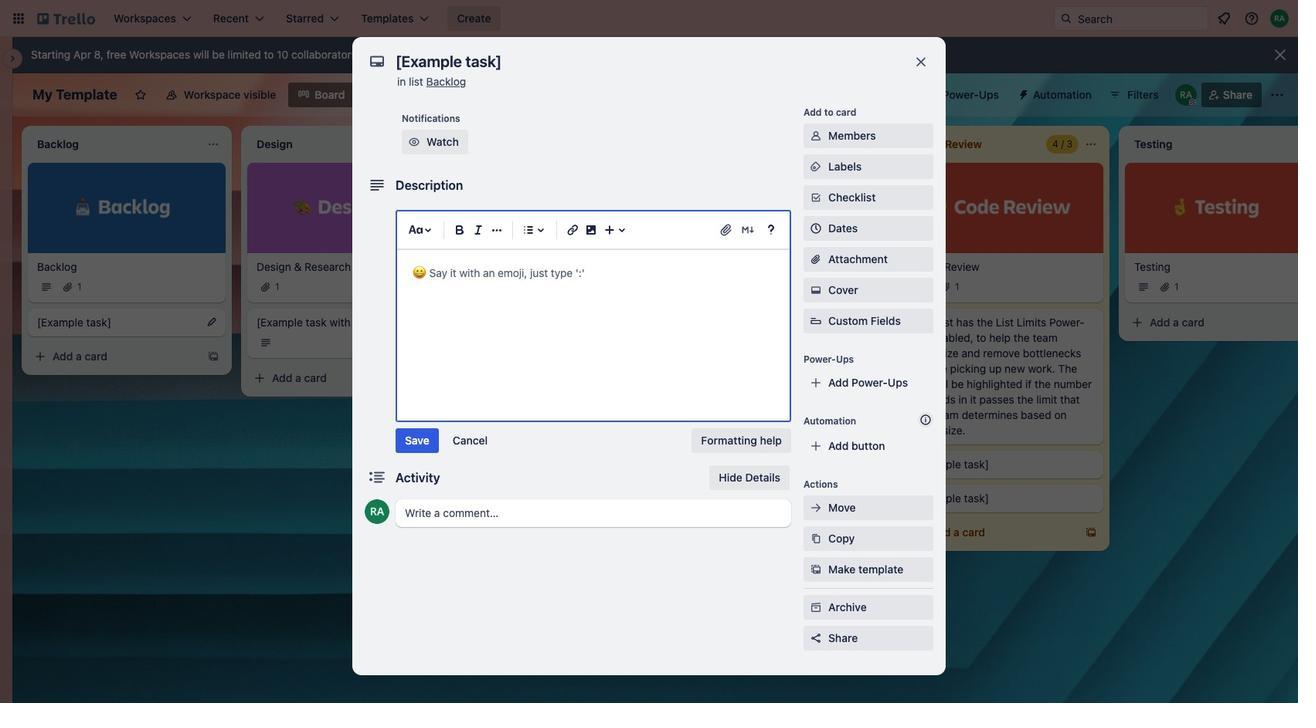 Task type: locate. For each thing, give the bounding box(es) containing it.
template
[[858, 563, 904, 576]]

0 horizontal spatial automation
[[804, 416, 856, 427]]

sm image for cover
[[808, 283, 824, 298]]

the down of
[[915, 408, 931, 422]]

sm image for archive
[[808, 600, 824, 616]]

share down archive
[[828, 632, 858, 645]]

0 vertical spatial [example task] link
[[37, 315, 216, 330]]

save
[[405, 434, 429, 447]]

5 1 from the left
[[1174, 281, 1179, 293]]

2 vertical spatial sm image
[[808, 600, 824, 616]]

0 horizontal spatial up
[[915, 331, 928, 344]]

power- inside the this list has the list limits power- up enabled, to help the team prioritize and remove bottlenecks before picking up new work. the list will be highlighted if the number of cards in it passes the limit that the team determines based on team size.
[[1049, 316, 1085, 329]]

up down this
[[915, 331, 928, 344]]

[example inside 'link'
[[257, 316, 303, 329]]

based
[[1021, 408, 1051, 422]]

sm image inside make template link
[[808, 563, 824, 578]]

members link
[[804, 124, 933, 148]]

1 vertical spatial up
[[989, 362, 1002, 375]]

1 horizontal spatial in
[[958, 393, 967, 406]]

1 horizontal spatial power-ups
[[943, 88, 999, 101]]

about
[[422, 48, 451, 61]]

collaborators.
[[291, 48, 360, 61]]

in down 'more' on the left top
[[397, 75, 406, 88]]

share button left 'show menu' image
[[1201, 83, 1262, 107]]

help inside 'link'
[[760, 434, 782, 447]]

ruby anderson (rubyanderson7) image right filters
[[1175, 84, 1197, 106]]

help inside the this list has the list limits power- up enabled, to help the team prioritize and remove bottlenecks before picking up new work. the list will be highlighted if the number of cards in it passes the limit that the team determines based on team size.
[[989, 331, 1011, 344]]

team left size.
[[915, 424, 940, 437]]

testing link
[[1134, 259, 1298, 275]]

sm image left archive
[[808, 600, 824, 616]]

5 sm image from the top
[[808, 563, 824, 578]]

Board name text field
[[25, 83, 125, 107]]

be inside the this list has the list limits power- up enabled, to help the team prioritize and remove bottlenecks before picking up new work. the list will be highlighted if the number of cards in it passes the limit that the team determines based on team size.
[[951, 378, 964, 391]]

1 vertical spatial backlog link
[[37, 259, 216, 275]]

sm image inside archive "link"
[[808, 600, 824, 616]]

2 horizontal spatial list
[[939, 316, 953, 329]]

activity
[[396, 471, 440, 485]]

2 1 from the left
[[275, 281, 279, 293]]

editor toolbar toolbar
[[403, 218, 783, 243]]

2 vertical spatial task]
[[964, 492, 989, 505]]

in left it at the bottom right
[[958, 393, 967, 406]]

power-ups button
[[912, 83, 1008, 107]]

to up members
[[824, 107, 834, 118]]

do
[[491, 260, 505, 273]]

0 vertical spatial list
[[409, 75, 423, 88]]

bold ⌘b image
[[450, 221, 469, 240]]

1 horizontal spatial automation
[[1033, 88, 1092, 101]]

up
[[915, 331, 928, 344], [989, 362, 1002, 375]]

2 horizontal spatial ups
[[979, 88, 999, 101]]

checklist
[[828, 191, 876, 204]]

0 vertical spatial will
[[193, 48, 209, 61]]

attach and insert link image
[[719, 223, 734, 238]]

1 horizontal spatial ruby anderson (rubyanderson7) image
[[1270, 9, 1289, 28]]

0 vertical spatial share
[[1223, 88, 1253, 101]]

team
[[1033, 331, 1058, 344], [934, 408, 959, 422], [915, 424, 940, 437]]

team up bottlenecks
[[1033, 331, 1058, 344]]

link image
[[563, 221, 582, 240]]

help up details
[[760, 434, 782, 447]]

1 vertical spatial ruby anderson (rubyanderson7) image
[[1175, 84, 1197, 106]]

before
[[915, 362, 947, 375]]

will
[[193, 48, 209, 61], [932, 378, 948, 391]]

open information menu image
[[1244, 11, 1259, 26]]

move
[[828, 501, 856, 515]]

1 vertical spatial ups
[[836, 354, 854, 365]]

add power-ups link
[[804, 371, 933, 396]]

workspace visible
[[184, 88, 276, 101]]

1 1 from the left
[[77, 281, 82, 293]]

to
[[264, 48, 274, 61], [824, 107, 834, 118], [976, 331, 986, 344]]

more
[[394, 48, 419, 61]]

0 vertical spatial sm image
[[406, 134, 422, 150]]

1 vertical spatial team
[[934, 408, 959, 422]]

1 vertical spatial sm image
[[808, 532, 824, 547]]

3 1 from the left
[[516, 281, 520, 293]]

ups inside button
[[979, 88, 999, 101]]

sm image left "cover"
[[808, 283, 824, 298]]

will right workspaces
[[193, 48, 209, 61]]

2 horizontal spatial to
[[976, 331, 986, 344]]

0 horizontal spatial to
[[264, 48, 274, 61]]

3 sm image from the top
[[808, 283, 824, 298]]

in inside the this list has the list limits power- up enabled, to help the team prioritize and remove bottlenecks before picking up new work. the list will be highlighted if the number of cards in it passes the limit that the team determines based on team size.
[[958, 393, 967, 406]]

4 1 from the left
[[955, 281, 959, 293]]

highlighted
[[967, 378, 1023, 391]]

[example task]
[[37, 316, 111, 329], [915, 458, 989, 471], [915, 492, 989, 505]]

list down 'more' on the left top
[[409, 75, 423, 88]]

[example
[[37, 316, 83, 329], [257, 316, 303, 329], [915, 458, 961, 471], [915, 492, 961, 505]]

1 horizontal spatial to
[[824, 107, 834, 118]]

board
[[315, 88, 345, 101]]

review
[[944, 260, 980, 273]]

notifications
[[402, 113, 460, 124]]

custom fields
[[828, 314, 901, 328]]

0 vertical spatial ruby anderson (rubyanderson7) image
[[1270, 9, 1289, 28]]

1 horizontal spatial help
[[989, 331, 1011, 344]]

1 vertical spatial help
[[760, 434, 782, 447]]

enabled,
[[930, 331, 973, 344]]

to up and
[[976, 331, 986, 344]]

move link
[[804, 496, 933, 521]]

sm image left copy
[[808, 532, 824, 547]]

automation up add button on the bottom right
[[804, 416, 856, 427]]

1 for backlog
[[77, 281, 82, 293]]

4 sm image from the top
[[808, 501, 824, 516]]

sm image inside move link
[[808, 501, 824, 516]]

new
[[1005, 362, 1025, 375]]

star or unstar board image
[[134, 89, 147, 101]]

sm image for members
[[808, 128, 824, 144]]

0 horizontal spatial share button
[[804, 627, 933, 651]]

to inside the this list has the list limits power- up enabled, to help the team prioritize and remove bottlenecks before picking up new work. the list will be highlighted if the number of cards in it passes the limit that the team determines based on team size.
[[976, 331, 986, 344]]

2 vertical spatial [example task]
[[915, 492, 989, 505]]

Main content area, start typing to enter text. text field
[[413, 264, 774, 283]]

to left the 10
[[264, 48, 274, 61]]

0 vertical spatial task]
[[86, 316, 111, 329]]

search image
[[1060, 12, 1072, 25]]

sm image down add to card
[[808, 128, 824, 144]]

1 horizontal spatial share button
[[1201, 83, 1262, 107]]

sm image inside watch "button"
[[406, 134, 422, 150]]

2 sm image from the top
[[808, 159, 824, 175]]

up up highlighted
[[989, 362, 1002, 375]]

2 vertical spatial ups
[[888, 376, 908, 389]]

formatting
[[701, 434, 757, 447]]

0 horizontal spatial power-ups
[[804, 354, 854, 365]]

0 vertical spatial automation
[[1033, 88, 1092, 101]]

ruby anderson (rubyanderson7) image
[[1270, 9, 1289, 28], [1175, 84, 1197, 106]]

on
[[1054, 408, 1067, 422]]

1 vertical spatial to
[[824, 107, 834, 118]]

team down cards
[[934, 408, 959, 422]]

sm image left make
[[808, 563, 824, 578]]

members
[[828, 129, 876, 142]]

a
[[1173, 316, 1179, 329], [76, 350, 82, 363], [295, 371, 301, 384], [954, 526, 960, 539]]

card
[[836, 107, 856, 118], [1182, 316, 1205, 329], [85, 350, 107, 363], [304, 371, 327, 384], [962, 526, 985, 539]]

button
[[852, 440, 885, 453]]

my
[[32, 87, 53, 103]]

create from template… image
[[207, 350, 219, 363]]

0 horizontal spatial list
[[409, 75, 423, 88]]

to do
[[476, 260, 505, 273]]

sm image inside members link
[[808, 128, 824, 144]]

0 vertical spatial share button
[[1201, 83, 1262, 107]]

backlog link
[[426, 75, 466, 88], [37, 259, 216, 275]]

0 horizontal spatial be
[[212, 48, 225, 61]]

list up of
[[915, 378, 929, 391]]

will up cards
[[932, 378, 948, 391]]

and
[[962, 347, 980, 360]]

1 horizontal spatial will
[[932, 378, 948, 391]]

passes
[[979, 393, 1014, 406]]

1 vertical spatial in
[[958, 393, 967, 406]]

automation
[[1033, 88, 1092, 101], [804, 416, 856, 427]]

designs]
[[353, 316, 396, 329]]

be left limited
[[212, 48, 225, 61]]

create button
[[448, 6, 500, 31]]

0 horizontal spatial backlog
[[37, 260, 77, 273]]

this list has the list limits power- up enabled, to help the team prioritize and remove bottlenecks before picking up new work. the list will be highlighted if the number of cards in it passes the limit that the team determines based on team size. link
[[915, 315, 1094, 439]]

watch button
[[402, 130, 468, 155]]

share left 'show menu' image
[[1223, 88, 1253, 101]]

work.
[[1028, 362, 1055, 375]]

archive
[[828, 601, 867, 614]]

show menu image
[[1270, 87, 1285, 103]]

1 vertical spatial be
[[951, 378, 964, 391]]

2 vertical spatial list
[[915, 378, 929, 391]]

sm image inside labels link
[[808, 159, 824, 175]]

save button
[[396, 429, 439, 454]]

be down picking
[[951, 378, 964, 391]]

cover
[[828, 284, 858, 297]]

2 vertical spatial to
[[976, 331, 986, 344]]

1 horizontal spatial backlog
[[426, 75, 466, 88]]

italic ⌘i image
[[469, 221, 488, 240]]

sm image for watch
[[406, 134, 422, 150]]

sm image for make template
[[808, 563, 824, 578]]

sm image
[[808, 128, 824, 144], [808, 159, 824, 175], [808, 283, 824, 298], [808, 501, 824, 516], [808, 563, 824, 578]]

size.
[[943, 424, 966, 437]]

details
[[745, 471, 780, 484]]

has
[[956, 316, 974, 329]]

0 vertical spatial help
[[989, 331, 1011, 344]]

1 sm image from the top
[[808, 128, 824, 144]]

automation up 4 / 3
[[1033, 88, 1092, 101]]

formatting help link
[[692, 429, 791, 454]]

power-ups inside button
[[943, 88, 999, 101]]

help up remove
[[989, 331, 1011, 344]]

0 horizontal spatial help
[[760, 434, 782, 447]]

0 horizontal spatial ruby anderson (rubyanderson7) image
[[1175, 84, 1197, 106]]

1 vertical spatial list
[[939, 316, 953, 329]]

sm image left watch
[[406, 134, 422, 150]]

1 vertical spatial share
[[828, 632, 858, 645]]

1 vertical spatial automation
[[804, 416, 856, 427]]

custom fields button
[[804, 314, 933, 329]]

share button down archive "link"
[[804, 627, 933, 651]]

watch
[[427, 135, 459, 148]]

0 vertical spatial power-ups
[[943, 88, 999, 101]]

0 horizontal spatial in
[[397, 75, 406, 88]]

list up enabled,
[[939, 316, 953, 329]]

0 vertical spatial backlog link
[[426, 75, 466, 88]]

sm image down actions
[[808, 501, 824, 516]]

Write a comment text field
[[396, 500, 791, 528]]

filters button
[[1104, 83, 1163, 107]]

sm image for labels
[[808, 159, 824, 175]]

sm image left labels
[[808, 159, 824, 175]]

ups
[[979, 88, 999, 101], [836, 354, 854, 365], [888, 376, 908, 389]]

0 vertical spatial [example task]
[[37, 316, 111, 329]]

limits
[[1017, 316, 1046, 329]]

starting
[[31, 48, 71, 61]]

code
[[915, 260, 941, 273]]

create from template… image
[[1085, 527, 1097, 539]]

text styles image
[[406, 221, 425, 240]]

code review
[[915, 260, 980, 273]]

1 vertical spatial will
[[932, 378, 948, 391]]

0 notifications image
[[1215, 9, 1233, 28]]

automation inside automation button
[[1033, 88, 1092, 101]]

sm image inside copy link
[[808, 532, 824, 547]]

None text field
[[388, 48, 898, 76]]

share button
[[1201, 83, 1262, 107], [804, 627, 933, 651]]

it
[[970, 393, 977, 406]]

design & research link
[[257, 259, 436, 275]]

0 horizontal spatial backlog link
[[37, 259, 216, 275]]

ruby anderson (rubyanderson7) image right open information menu "image"
[[1270, 9, 1289, 28]]

1 horizontal spatial be
[[951, 378, 964, 391]]

description
[[396, 178, 463, 192]]

attachment button
[[804, 247, 933, 272]]

sm image inside cover link
[[808, 283, 824, 298]]

1 horizontal spatial share
[[1223, 88, 1253, 101]]

copy
[[828, 532, 855, 546]]

be
[[212, 48, 225, 61], [951, 378, 964, 391]]

labels
[[828, 160, 862, 173]]

0 horizontal spatial ups
[[836, 354, 854, 365]]

0 vertical spatial ups
[[979, 88, 999, 101]]

sm image
[[406, 134, 422, 150], [808, 532, 824, 547], [808, 600, 824, 616]]

task]
[[86, 316, 111, 329], [964, 458, 989, 471], [964, 492, 989, 505]]

create
[[457, 12, 491, 25]]

open help dialog image
[[762, 221, 780, 240]]

list for this
[[939, 316, 953, 329]]



Task type: vqa. For each thing, say whether or not it's contained in the screenshot.
right tasks
no



Task type: describe. For each thing, give the bounding box(es) containing it.
bottlenecks
[[1023, 347, 1081, 360]]

this list has the list limits power- up enabled, to help the team prioritize and remove bottlenecks before picking up new work. the list will be highlighted if the number of cards in it passes the limit that the team determines based on team size.
[[915, 316, 1092, 437]]

1 horizontal spatial up
[[989, 362, 1002, 375]]

cancel button
[[443, 429, 497, 454]]

will inside the this list has the list limits power- up enabled, to help the team prioritize and remove bottlenecks before picking up new work. the list will be highlighted if the number of cards in it passes the limit that the team determines based on team size.
[[932, 378, 948, 391]]

the down limits
[[1014, 331, 1030, 344]]

if
[[1025, 378, 1032, 391]]

number
[[1054, 378, 1092, 391]]

limits
[[517, 48, 543, 61]]

2 vertical spatial [example task] link
[[915, 491, 1094, 507]]

automation button
[[1011, 83, 1101, 107]]

starting apr 8, free workspaces will be limited to 10 collaborators. learn more about collaborator limits
[[31, 48, 543, 61]]

free
[[106, 48, 126, 61]]

sm image for move
[[808, 501, 824, 516]]

remove
[[983, 347, 1020, 360]]

more formatting image
[[488, 221, 506, 240]]

0 vertical spatial be
[[212, 48, 225, 61]]

this
[[915, 316, 936, 329]]

workspace visible button
[[156, 83, 285, 107]]

add button button
[[804, 434, 933, 459]]

1 vertical spatial power-ups
[[804, 354, 854, 365]]

1 vertical spatial [example task]
[[915, 458, 989, 471]]

cards
[[928, 393, 956, 406]]

2 vertical spatial team
[[915, 424, 940, 437]]

0 horizontal spatial share
[[828, 632, 858, 645]]

limited
[[228, 48, 261, 61]]

template
[[56, 87, 117, 103]]

1 for to do
[[516, 281, 520, 293]]

fields
[[871, 314, 901, 328]]

collaborator
[[454, 48, 514, 61]]

image image
[[582, 221, 600, 240]]

lists image
[[519, 221, 538, 240]]

learn
[[363, 48, 391, 61]]

0 vertical spatial up
[[915, 331, 928, 344]]

[example task with designs]
[[257, 316, 396, 329]]

1 vertical spatial backlog
[[37, 260, 77, 273]]

archive link
[[804, 596, 933, 620]]

cover link
[[804, 278, 933, 303]]

10
[[277, 48, 288, 61]]

limit
[[1036, 393, 1057, 406]]

cancel
[[453, 434, 488, 447]]

1 vertical spatial [example task] link
[[915, 457, 1094, 473]]

attachment
[[828, 253, 888, 266]]

learn more about collaborator limits link
[[363, 48, 543, 61]]

0 vertical spatial team
[[1033, 331, 1058, 344]]

edit card image
[[206, 316, 218, 328]]

1 for code review
[[955, 281, 959, 293]]

1 horizontal spatial backlog link
[[426, 75, 466, 88]]

design
[[257, 260, 291, 273]]

[example task with designs] link
[[257, 315, 436, 330]]

0 vertical spatial backlog
[[426, 75, 466, 88]]

make template
[[828, 563, 904, 576]]

dates button
[[804, 216, 933, 241]]

list for in
[[409, 75, 423, 88]]

in list backlog
[[397, 75, 466, 88]]

checklist button
[[804, 185, 933, 210]]

that
[[1060, 393, 1080, 406]]

formatting help
[[701, 434, 782, 447]]

8,
[[94, 48, 104, 61]]

workspaces
[[129, 48, 190, 61]]

to do link
[[476, 259, 655, 275]]

to
[[476, 260, 488, 273]]

visible
[[243, 88, 276, 101]]

hide details
[[719, 471, 780, 484]]

actions
[[804, 479, 838, 491]]

1 vertical spatial share button
[[804, 627, 933, 651]]

apr
[[73, 48, 91, 61]]

ruby anderson (rubyanderson7) image inside primary element
[[1270, 9, 1289, 28]]

4 / 3
[[1053, 138, 1072, 150]]

1 vertical spatial task]
[[964, 458, 989, 471]]

picking
[[950, 362, 986, 375]]

view markdown image
[[740, 223, 756, 238]]

the right if
[[1035, 378, 1051, 391]]

power- inside button
[[943, 88, 979, 101]]

hide
[[719, 471, 742, 484]]

dates
[[828, 222, 858, 235]]

0 horizontal spatial will
[[193, 48, 209, 61]]

with
[[330, 316, 350, 329]]

1 for testing
[[1174, 281, 1179, 293]]

custom
[[828, 314, 868, 328]]

0 vertical spatial to
[[264, 48, 274, 61]]

the right has
[[977, 316, 993, 329]]

ruby anderson (rubyanderson7) image
[[365, 500, 389, 525]]

&
[[294, 260, 302, 273]]

Search field
[[1072, 7, 1208, 30]]

make
[[828, 563, 856, 576]]

add power-ups
[[828, 376, 908, 389]]

add button
[[828, 440, 885, 453]]

workspace
[[184, 88, 241, 101]]

/
[[1061, 138, 1064, 150]]

4
[[1053, 138, 1059, 150]]

list
[[996, 316, 1014, 329]]

primary element
[[0, 0, 1298, 37]]

make template link
[[804, 558, 933, 583]]

the down if
[[1017, 393, 1033, 406]]

design & research
[[257, 260, 351, 273]]

0 vertical spatial in
[[397, 75, 406, 88]]

board link
[[288, 83, 354, 107]]

task
[[306, 316, 327, 329]]

sm image for copy
[[808, 532, 824, 547]]

add inside button
[[828, 440, 849, 453]]

1 horizontal spatial list
[[915, 378, 929, 391]]

testing
[[1134, 260, 1171, 273]]

1 horizontal spatial ups
[[888, 376, 908, 389]]



